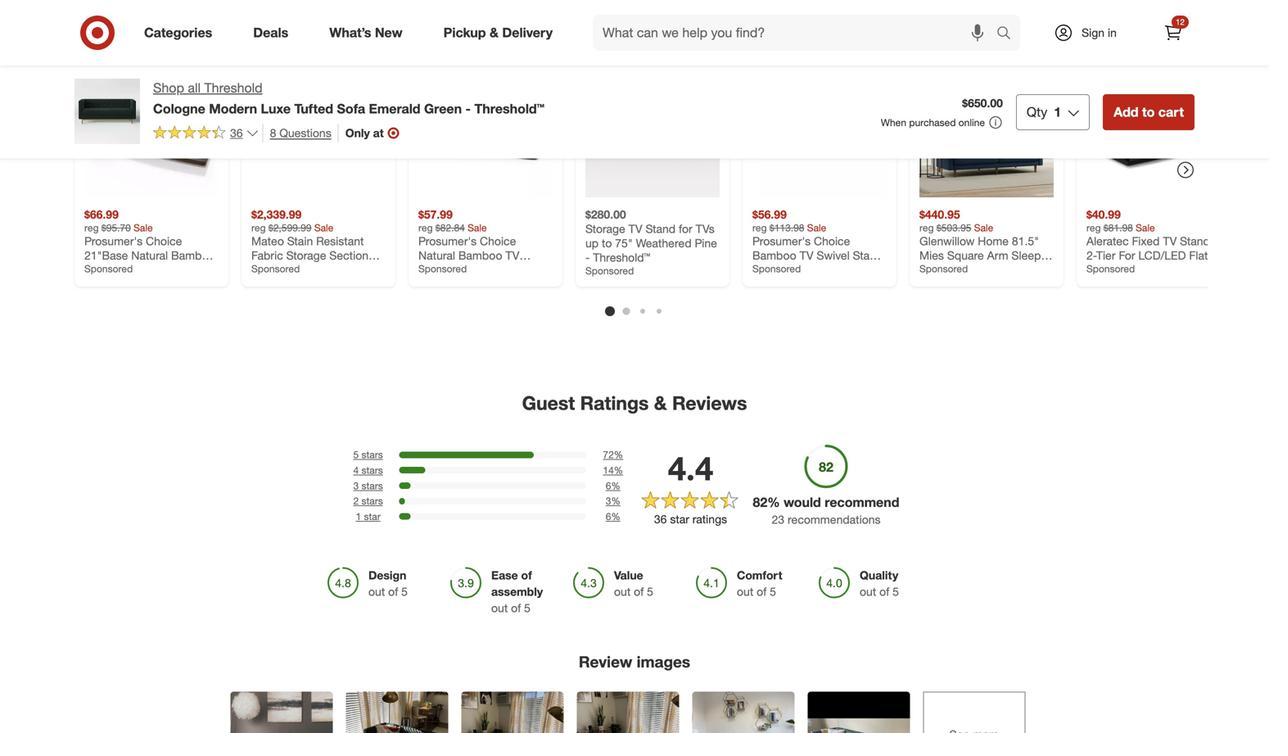 Task type: vqa. For each thing, say whether or not it's contained in the screenshot.
SNAP
no



Task type: describe. For each thing, give the bounding box(es) containing it.
what's
[[330, 25, 371, 41]]

5 stars
[[353, 449, 383, 461]]

14 %
[[603, 464, 624, 476]]

ease
[[492, 568, 518, 583]]

$95.70
[[101, 222, 131, 234]]

green
[[424, 101, 462, 117]]

5 inside ease of assembly out of 5
[[524, 601, 531, 615]]

star for 1
[[364, 510, 381, 523]]

6 for stars
[[606, 480, 612, 492]]

tvs
[[696, 222, 715, 236]]

design
[[369, 568, 407, 583]]

$66.99
[[84, 207, 119, 222]]

reg for $440.95
[[920, 222, 934, 234]]

of down assembly
[[511, 601, 521, 615]]

reg for $2,339.99
[[252, 222, 266, 234]]

recommendations
[[788, 513, 881, 527]]

categories
[[144, 25, 212, 41]]

$650.00
[[963, 96, 1004, 110]]

luxe
[[261, 101, 291, 117]]

of for quality out of 5
[[880, 585, 890, 599]]

sale for $56.99
[[808, 222, 827, 234]]

products
[[637, 13, 717, 36]]

lcd/led
[[1139, 248, 1187, 263]]

sign
[[1082, 25, 1105, 40]]

questions
[[280, 126, 332, 140]]

sale for $66.99
[[134, 222, 153, 234]]

$56.99
[[753, 207, 787, 222]]

stand inside "$280.00 storage tv stand for tvs up to 75" weathered pine - threshold™ sponsored"
[[646, 222, 676, 236]]

deals link
[[239, 15, 309, 51]]

$81.98
[[1104, 222, 1134, 234]]

sponsored down aleratec
[[1087, 263, 1136, 275]]

for
[[1119, 248, 1136, 263]]

shop all threshold cologne modern luxe tufted sofa emerald green - threshold™
[[153, 80, 545, 117]]

star for 36
[[670, 512, 690, 526]]

new
[[375, 25, 403, 41]]

search
[[990, 26, 1029, 42]]

2-
[[1087, 248, 1097, 263]]

pickup & delivery
[[444, 25, 553, 41]]

out for value out of 5
[[614, 585, 631, 599]]

% for 5 stars
[[614, 449, 624, 461]]

$2,339.99 reg $2,599.99 sale
[[252, 207, 334, 234]]

12 link
[[1156, 15, 1192, 51]]

search button
[[990, 15, 1029, 54]]

aleratec fixed tv stand 2-tier for lcd/led flat tv stand, black image
[[1087, 63, 1222, 198]]

images
[[637, 653, 691, 671]]

aleratec
[[1087, 234, 1129, 248]]

reg for $66.99
[[84, 222, 99, 234]]

sponsored for $66.99
[[84, 263, 133, 275]]

emerald
[[369, 101, 421, 117]]

0 vertical spatial 1
[[1055, 104, 1062, 120]]

for
[[679, 222, 693, 236]]

of for design out of 5
[[388, 585, 398, 599]]

stars for 5 stars
[[362, 449, 383, 461]]

image of cologne modern luxe tufted sofa emerald green - threshold™ image
[[75, 79, 140, 144]]

sponsored inside "$280.00 storage tv stand for tvs up to 75" weathered pine - threshold™ sponsored"
[[586, 265, 634, 277]]

sponsored for $56.99
[[753, 263, 801, 275]]

12
[[1176, 17, 1185, 27]]

guest ratings & reviews
[[522, 392, 748, 415]]

$2,339.99
[[252, 207, 302, 222]]

reg inside $40.99 reg $81.98 sale aleratec fixed tv stand 2-tier for lcd/led flat tv stand, black
[[1087, 222, 1101, 234]]

2
[[353, 495, 359, 507]]

flat
[[1190, 248, 1209, 263]]

deals
[[253, 25, 289, 41]]

review
[[579, 653, 633, 671]]

reviews
[[673, 392, 748, 415]]

6 % for star
[[606, 510, 621, 523]]

fixed
[[1133, 234, 1160, 248]]

comfort
[[737, 568, 783, 583]]

ratings
[[693, 512, 728, 526]]

ease of assembly out of 5
[[492, 568, 543, 615]]

add to cart button
[[1104, 94, 1195, 130]]

% for 4 stars
[[614, 464, 624, 476]]

stars for 4 stars
[[362, 464, 383, 476]]

82 % would recommend 23 recommendations
[[753, 494, 900, 527]]

% for 3 stars
[[612, 480, 621, 492]]

$40.99
[[1087, 207, 1121, 222]]

cologne
[[153, 101, 205, 117]]

modern
[[209, 101, 257, 117]]

5 for quality out of 5
[[893, 585, 899, 599]]

qty
[[1027, 104, 1048, 120]]

out for quality out of 5
[[860, 585, 877, 599]]

36 link
[[153, 124, 259, 144]]

ratings
[[581, 392, 649, 415]]

shop
[[153, 80, 184, 96]]

0 horizontal spatial &
[[490, 25, 499, 41]]

2 horizontal spatial tv
[[1164, 234, 1178, 248]]

guest
[[522, 392, 575, 415]]

add
[[1114, 104, 1139, 120]]

72
[[603, 449, 614, 461]]

up
[[586, 236, 599, 250]]

what's new link
[[316, 15, 423, 51]]

purchased
[[910, 116, 956, 129]]

at
[[373, 126, 384, 140]]

add to cart
[[1114, 104, 1185, 120]]

mateo stain resistant fabric storage sectional with pullout bed gray - abbyson living image
[[252, 63, 386, 198]]

threshold
[[204, 80, 263, 96]]

$280.00 storage tv stand for tvs up to 75" weathered pine - threshold™ sponsored
[[586, 207, 718, 277]]

$440.95 reg $503.95 sale
[[920, 207, 994, 234]]

online
[[959, 116, 986, 129]]

reg for $56.99
[[753, 222, 767, 234]]

36 for 36
[[230, 126, 243, 140]]

sale for $57.99
[[468, 222, 487, 234]]

8
[[270, 126, 276, 140]]

% inside 82 % would recommend 23 recommendations
[[768, 494, 780, 510]]

featured products
[[552, 13, 717, 36]]

5 for comfort out of 5
[[770, 585, 777, 599]]

recommend
[[825, 494, 900, 510]]



Task type: locate. For each thing, give the bounding box(es) containing it.
0 horizontal spatial 3
[[353, 480, 359, 492]]

out for comfort out of 5
[[737, 585, 754, 599]]

1 horizontal spatial 1
[[1055, 104, 1062, 120]]

pine
[[695, 236, 718, 250]]

all
[[188, 80, 201, 96]]

1 horizontal spatial to
[[1143, 104, 1155, 120]]

4
[[353, 464, 359, 476]]

1 vertical spatial 6 %
[[606, 510, 621, 523]]

sponsored down $2,599.99
[[252, 263, 300, 275]]

tv right storage
[[629, 222, 643, 236]]

of
[[522, 568, 532, 583], [388, 585, 398, 599], [634, 585, 644, 599], [757, 585, 767, 599], [880, 585, 890, 599], [511, 601, 521, 615]]

5 inside design out of 5
[[402, 585, 408, 599]]

threshold™ down storage
[[593, 250, 651, 265]]

when purchased online
[[881, 116, 986, 129]]

36 down modern
[[230, 126, 243, 140]]

to right up
[[602, 236, 612, 250]]

0 vertical spatial &
[[490, 25, 499, 41]]

tv inside "$280.00 storage tv stand for tvs up to 75" weathered pine - threshold™ sponsored"
[[629, 222, 643, 236]]

sale right $81.98
[[1136, 222, 1156, 234]]

4 stars
[[353, 464, 383, 476]]

out inside value out of 5
[[614, 585, 631, 599]]

assembly
[[492, 585, 543, 599]]

to right the add
[[1143, 104, 1155, 120]]

of for comfort out of 5
[[757, 585, 767, 599]]

6 reg from the left
[[1087, 222, 1101, 234]]

1 horizontal spatial threshold™
[[593, 250, 651, 265]]

out inside design out of 5
[[369, 585, 385, 599]]

1 vertical spatial &
[[654, 392, 667, 415]]

3 stars from the top
[[362, 480, 383, 492]]

% down 3 %
[[612, 510, 621, 523]]

sponsored down "$82.84"
[[419, 263, 467, 275]]

-
[[466, 101, 471, 117], [586, 250, 590, 265]]

tv right 'fixed'
[[1164, 234, 1178, 248]]

3 %
[[606, 495, 621, 507]]

&
[[490, 25, 499, 41], [654, 392, 667, 415]]

sponsored for $440.95
[[920, 263, 969, 275]]

would
[[784, 494, 822, 510]]

only at
[[345, 126, 384, 140]]

prosumer's choice 21"base natural bamboo tv swivel stand for led/lcd image
[[84, 63, 219, 198]]

tier
[[1097, 248, 1116, 263]]

4 sale from the left
[[808, 222, 827, 234]]

6 % up 3 %
[[606, 480, 621, 492]]

3 reg from the left
[[419, 222, 433, 234]]

% up 14 %
[[614, 449, 624, 461]]

star left 'ratings'
[[670, 512, 690, 526]]

1 6 from the top
[[606, 480, 612, 492]]

qty 1
[[1027, 104, 1062, 120]]

reg left $81.98
[[1087, 222, 1101, 234]]

1 vertical spatial 1
[[356, 510, 361, 523]]

% for 2 stars
[[612, 495, 621, 507]]

0 horizontal spatial to
[[602, 236, 612, 250]]

to
[[1143, 104, 1155, 120], [602, 236, 612, 250]]

5 inside quality out of 5
[[893, 585, 899, 599]]

1 reg from the left
[[84, 222, 99, 234]]

4 reg from the left
[[753, 222, 767, 234]]

0 vertical spatial 36
[[230, 126, 243, 140]]

reg inside "$440.95 reg $503.95 sale"
[[920, 222, 934, 234]]

stand left for
[[646, 222, 676, 236]]

% up 3 %
[[612, 480, 621, 492]]

0 horizontal spatial stand
[[646, 222, 676, 236]]

out for design out of 5
[[369, 585, 385, 599]]

sale inside $40.99 reg $81.98 sale aleratec fixed tv stand 2-tier for lcd/led flat tv stand, black
[[1136, 222, 1156, 234]]

pickup
[[444, 25, 486, 41]]

6 down 3 %
[[606, 510, 612, 523]]

% up 23
[[768, 494, 780, 510]]

14
[[603, 464, 614, 476]]

sale right "$82.84"
[[468, 222, 487, 234]]

5 down comfort
[[770, 585, 777, 599]]

- inside shop all threshold cologne modern luxe tufted sofa emerald green - threshold™
[[466, 101, 471, 117]]

of up assembly
[[522, 568, 532, 583]]

0 horizontal spatial tv
[[629, 222, 643, 236]]

of down value
[[634, 585, 644, 599]]

1 vertical spatial 6
[[606, 510, 612, 523]]

comfort out of 5
[[737, 568, 783, 599]]

2 stars from the top
[[362, 464, 383, 476]]

5 inside value out of 5
[[647, 585, 654, 599]]

sale inside $57.99 reg $82.84 sale
[[468, 222, 487, 234]]

1 vertical spatial -
[[586, 250, 590, 265]]

weathered
[[636, 236, 692, 250]]

2 sale from the left
[[314, 222, 334, 234]]

of down quality
[[880, 585, 890, 599]]

prosumer's choice natural bamboo tv swivel stand for led/lcd tv, brown image
[[419, 63, 553, 198]]

5 down design
[[402, 585, 408, 599]]

2 6 % from the top
[[606, 510, 621, 523]]

82
[[753, 494, 768, 510]]

1 vertical spatial threshold™
[[593, 250, 651, 265]]

1 6 % from the top
[[606, 480, 621, 492]]

- right green
[[466, 101, 471, 117]]

threshold™ inside shop all threshold cologne modern luxe tufted sofa emerald green - threshold™
[[475, 101, 545, 117]]

reg left "$82.84"
[[419, 222, 433, 234]]

8 questions link
[[263, 124, 332, 142]]

3 up 2
[[353, 480, 359, 492]]

3 sale from the left
[[468, 222, 487, 234]]

1
[[1055, 104, 1062, 120], [356, 510, 361, 523]]

6 %
[[606, 480, 621, 492], [606, 510, 621, 523]]

out
[[369, 585, 385, 599], [614, 585, 631, 599], [737, 585, 754, 599], [860, 585, 877, 599], [492, 601, 508, 615]]

stand,
[[1104, 263, 1137, 277]]

reg left $95.70
[[84, 222, 99, 234]]

threshold™ inside "$280.00 storage tv stand for tvs up to 75" weathered pine - threshold™ sponsored"
[[593, 250, 651, 265]]

4.4
[[668, 448, 714, 488]]

$2,599.99
[[269, 222, 312, 234]]

5
[[353, 449, 359, 461], [402, 585, 408, 599], [647, 585, 654, 599], [770, 585, 777, 599], [893, 585, 899, 599], [524, 601, 531, 615]]

6 % down 3 %
[[606, 510, 621, 523]]

36 for 36 star ratings
[[654, 512, 667, 526]]

$66.99 reg $95.70 sale
[[84, 207, 153, 234]]

featured
[[552, 13, 632, 36]]

5 down assembly
[[524, 601, 531, 615]]

$280.00
[[586, 207, 626, 222]]

5 up images
[[647, 585, 654, 599]]

1 horizontal spatial stand
[[1181, 234, 1211, 248]]

sponsored down $113.98
[[753, 263, 801, 275]]

23
[[772, 513, 785, 527]]

review images
[[579, 653, 691, 671]]

delivery
[[503, 25, 553, 41]]

6 sale from the left
[[1136, 222, 1156, 234]]

quality out of 5
[[860, 568, 899, 599]]

when
[[881, 116, 907, 129]]

What can we help you find? suggestions appear below search field
[[593, 15, 1001, 51]]

stars
[[362, 449, 383, 461], [362, 464, 383, 476], [362, 480, 383, 492], [362, 495, 383, 507]]

reg inside $2,339.99 reg $2,599.99 sale
[[252, 222, 266, 234]]

glenwillow home 81.5" mies square arm sleeper sofa with 8-button tufting in mcm vintage design in blue image
[[920, 63, 1054, 198]]

sale inside $66.99 reg $95.70 sale
[[134, 222, 153, 234]]

of inside comfort out of 5
[[757, 585, 767, 599]]

0 vertical spatial to
[[1143, 104, 1155, 120]]

sponsored for $57.99
[[419, 263, 467, 275]]

36 star ratings
[[654, 512, 728, 526]]

reg inside the "$56.99 reg $113.98 sale"
[[753, 222, 767, 234]]

3 for 3 stars
[[353, 480, 359, 492]]

sponsored for $2,339.99
[[252, 263, 300, 275]]

72 %
[[603, 449, 624, 461]]

out down comfort
[[737, 585, 754, 599]]

stand inside $40.99 reg $81.98 sale aleratec fixed tv stand 2-tier for lcd/led flat tv stand, black
[[1181, 234, 1211, 248]]

0 horizontal spatial 36
[[230, 126, 243, 140]]

out down value
[[614, 585, 631, 599]]

1 vertical spatial 36
[[654, 512, 667, 526]]

$82.84
[[436, 222, 465, 234]]

reg for $57.99
[[419, 222, 433, 234]]

$57.99 reg $82.84 sale
[[419, 207, 487, 234]]

sponsored down "$503.95"
[[920, 263, 969, 275]]

0 horizontal spatial threshold™
[[475, 101, 545, 117]]

cart
[[1159, 104, 1185, 120]]

sale right $2,599.99
[[314, 222, 334, 234]]

1 down 2
[[356, 510, 361, 523]]

stand
[[646, 222, 676, 236], [1181, 234, 1211, 248]]

0 horizontal spatial 1
[[356, 510, 361, 523]]

sponsored
[[84, 263, 133, 275], [252, 263, 300, 275], [419, 263, 467, 275], [753, 263, 801, 275], [920, 263, 969, 275], [1087, 263, 1136, 275], [586, 265, 634, 277]]

stand right 'fixed'
[[1181, 234, 1211, 248]]

0 vertical spatial 6
[[606, 480, 612, 492]]

reg left $2,599.99
[[252, 222, 266, 234]]

5 for value out of 5
[[647, 585, 654, 599]]

3
[[353, 480, 359, 492], [606, 495, 612, 507]]

value out of 5
[[614, 568, 654, 599]]

sale for $440.95
[[975, 222, 994, 234]]

- inside "$280.00 storage tv stand for tvs up to 75" weathered pine - threshold™ sponsored"
[[586, 250, 590, 265]]

sale inside the "$56.99 reg $113.98 sale"
[[808, 222, 827, 234]]

6 down '14'
[[606, 480, 612, 492]]

out inside quality out of 5
[[860, 585, 877, 599]]

threshold™
[[475, 101, 545, 117], [593, 250, 651, 265]]

3 for 3 %
[[606, 495, 612, 507]]

0 vertical spatial -
[[466, 101, 471, 117]]

sponsored down '75"'
[[586, 265, 634, 277]]

sale right "$503.95"
[[975, 222, 994, 234]]

0 vertical spatial 3
[[353, 480, 359, 492]]

storage
[[586, 222, 626, 236]]

% down 14 %
[[612, 495, 621, 507]]

stars up the 4 stars
[[362, 449, 383, 461]]

$56.99 reg $113.98 sale
[[753, 207, 827, 234]]

of inside quality out of 5
[[880, 585, 890, 599]]

2 6 from the top
[[606, 510, 612, 523]]

- down storage
[[586, 250, 590, 265]]

stars down the 4 stars
[[362, 480, 383, 492]]

sale for $2,339.99
[[314, 222, 334, 234]]

to inside button
[[1143, 104, 1155, 120]]

out down design
[[369, 585, 385, 599]]

of down design
[[388, 585, 398, 599]]

in
[[1108, 25, 1117, 40]]

star down 2 stars
[[364, 510, 381, 523]]

sale right $95.70
[[134, 222, 153, 234]]

out down assembly
[[492, 601, 508, 615]]

0 vertical spatial threshold™
[[475, 101, 545, 117]]

% down 72 %
[[614, 464, 624, 476]]

storage tv stand for tvs up to 75" weathered pine - threshold™ image
[[586, 63, 720, 198]]

1 horizontal spatial 36
[[654, 512, 667, 526]]

tufted
[[294, 101, 334, 117]]

3 down '14'
[[606, 495, 612, 507]]

design out of 5
[[369, 568, 408, 599]]

sofa
[[337, 101, 365, 117]]

out inside comfort out of 5
[[737, 585, 754, 599]]

stars for 2 stars
[[362, 495, 383, 507]]

1 horizontal spatial -
[[586, 250, 590, 265]]

reg left "$503.95"
[[920, 222, 934, 234]]

of inside value out of 5
[[634, 585, 644, 599]]

6 % for stars
[[606, 480, 621, 492]]

36 left 'ratings'
[[654, 512, 667, 526]]

5 down quality
[[893, 585, 899, 599]]

0 vertical spatial 6 %
[[606, 480, 621, 492]]

out inside ease of assembly out of 5
[[492, 601, 508, 615]]

$57.99
[[419, 207, 453, 222]]

sign in link
[[1040, 15, 1143, 51]]

sponsored down $95.70
[[84, 263, 133, 275]]

1 vertical spatial 3
[[606, 495, 612, 507]]

1 horizontal spatial star
[[670, 512, 690, 526]]

sign in
[[1082, 25, 1117, 40]]

1 sale from the left
[[134, 222, 153, 234]]

to inside "$280.00 storage tv stand for tvs up to 75" weathered pine - threshold™ sponsored"
[[602, 236, 612, 250]]

75"
[[615, 236, 633, 250]]

0 horizontal spatial -
[[466, 101, 471, 117]]

reg left $113.98
[[753, 222, 767, 234]]

1 right "qty"
[[1055, 104, 1062, 120]]

black
[[1140, 263, 1169, 277]]

value
[[614, 568, 644, 583]]

% for 1 star
[[612, 510, 621, 523]]

stars up the "1 star"
[[362, 495, 383, 507]]

2 reg from the left
[[252, 222, 266, 234]]

stars for 3 stars
[[362, 480, 383, 492]]

of inside design out of 5
[[388, 585, 398, 599]]

star
[[364, 510, 381, 523], [670, 512, 690, 526]]

5 up 4
[[353, 449, 359, 461]]

reg
[[84, 222, 99, 234], [252, 222, 266, 234], [419, 222, 433, 234], [753, 222, 767, 234], [920, 222, 934, 234], [1087, 222, 1101, 234]]

1 stars from the top
[[362, 449, 383, 461]]

& right pickup
[[490, 25, 499, 41]]

5 sale from the left
[[975, 222, 994, 234]]

sale inside $2,339.99 reg $2,599.99 sale
[[314, 222, 334, 234]]

5 reg from the left
[[920, 222, 934, 234]]

sale inside "$440.95 reg $503.95 sale"
[[975, 222, 994, 234]]

%
[[614, 449, 624, 461], [614, 464, 624, 476], [612, 480, 621, 492], [768, 494, 780, 510], [612, 495, 621, 507], [612, 510, 621, 523]]

prosumer's choice bamboo tv swivel stand for led/lcd tv, monitors, stereos, brown image
[[753, 63, 887, 198]]

0 horizontal spatial star
[[364, 510, 381, 523]]

reg inside $66.99 reg $95.70 sale
[[84, 222, 99, 234]]

$113.98
[[770, 222, 805, 234]]

what's new
[[330, 25, 403, 41]]

1 horizontal spatial 3
[[606, 495, 612, 507]]

1 horizontal spatial &
[[654, 392, 667, 415]]

categories link
[[130, 15, 233, 51]]

out down quality
[[860, 585, 877, 599]]

sale right $113.98
[[808, 222, 827, 234]]

4 stars from the top
[[362, 495, 383, 507]]

& right ratings
[[654, 392, 667, 415]]

sale
[[134, 222, 153, 234], [314, 222, 334, 234], [468, 222, 487, 234], [808, 222, 827, 234], [975, 222, 994, 234], [1136, 222, 1156, 234]]

1 star
[[356, 510, 381, 523]]

3 stars
[[353, 480, 383, 492]]

5 inside comfort out of 5
[[770, 585, 777, 599]]

tv left stand,
[[1087, 263, 1101, 277]]

of for value out of 5
[[634, 585, 644, 599]]

1 horizontal spatial tv
[[1087, 263, 1101, 277]]

1 vertical spatial to
[[602, 236, 612, 250]]

threshold™ right green
[[475, 101, 545, 117]]

of down comfort
[[757, 585, 767, 599]]

5 for design out of 5
[[402, 585, 408, 599]]

6 for star
[[606, 510, 612, 523]]

stars down 5 stars
[[362, 464, 383, 476]]

reg inside $57.99 reg $82.84 sale
[[419, 222, 433, 234]]

pickup & delivery link
[[430, 15, 574, 51]]



